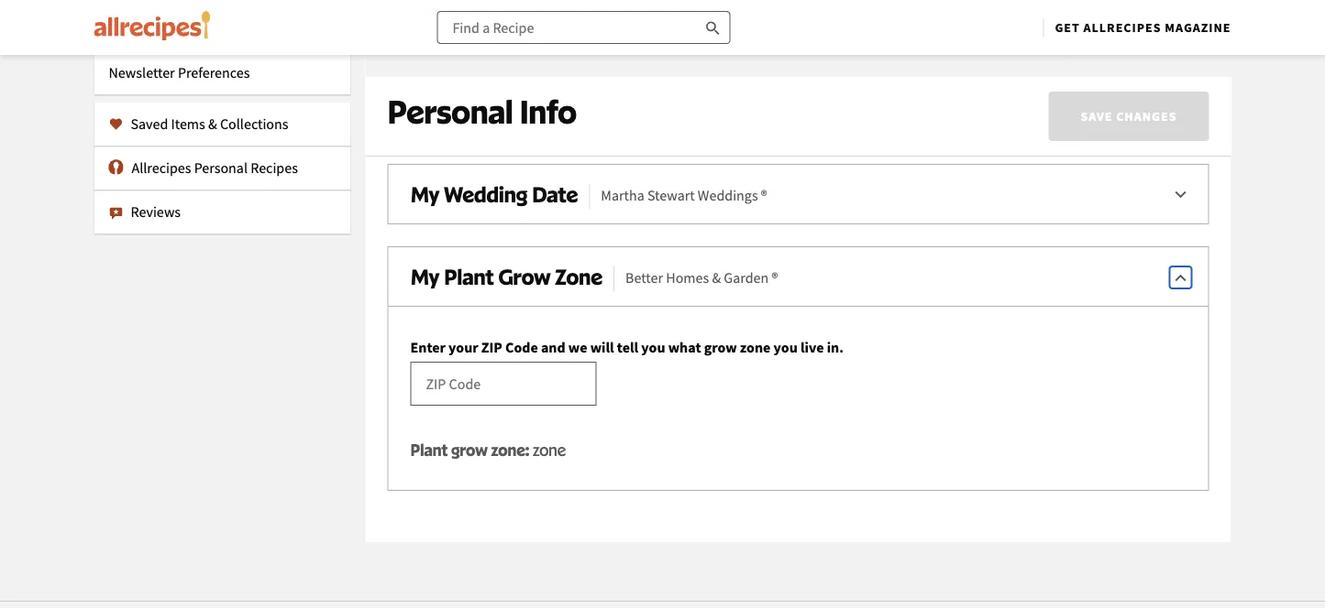 Task type: vqa. For each thing, say whether or not it's contained in the screenshot.
the warehouse.
no



Task type: locate. For each thing, give the bounding box(es) containing it.
allrecipes right get
[[1084, 19, 1161, 36]]

date
[[532, 181, 578, 207]]

my for my pets
[[410, 99, 440, 125]]

personal down basic
[[387, 92, 513, 132]]

1 vertical spatial grow
[[451, 440, 488, 460]]

you
[[641, 338, 665, 357], [774, 338, 798, 357]]

chevron image
[[1170, 19, 1192, 41], [1170, 102, 1192, 124], [1170, 267, 1192, 289]]

info up date
[[520, 92, 577, 132]]

4 my from the top
[[410, 264, 440, 290]]

1 vertical spatial info
[[520, 92, 577, 132]]

my for my plant grow zone
[[410, 264, 440, 290]]

& inside saved items & collections link
[[208, 115, 217, 133]]

0 vertical spatial grow
[[704, 338, 737, 357]]

info right basic
[[498, 16, 536, 42]]

my wedding date
[[410, 181, 578, 207]]

0 horizontal spatial &
[[208, 115, 217, 133]]

in.
[[827, 338, 844, 357]]

you left live
[[774, 338, 798, 357]]

2 you from the left
[[774, 338, 798, 357]]

zone right zone:
[[533, 440, 566, 460]]

® right garden on the top right of page
[[772, 269, 778, 287]]

0 vertical spatial zone
[[740, 338, 771, 357]]

0 horizontal spatial grow
[[451, 440, 488, 460]]

newsletter
[[109, 64, 175, 82]]

1 horizontal spatial ®
[[761, 186, 767, 204]]

3 chevron image from the top
[[1170, 267, 1192, 289]]

homes
[[666, 269, 709, 287]]

paws
[[543, 104, 575, 122]]

my for my wedding date
[[410, 181, 440, 207]]

code
[[505, 338, 538, 357]]

plant
[[444, 264, 494, 290], [410, 440, 448, 460]]

my left pets
[[410, 99, 440, 125]]

personal info
[[387, 92, 577, 132]]

® right paws
[[578, 104, 584, 122]]

my basic info
[[410, 16, 536, 42]]

0 horizontal spatial allrecipes
[[132, 159, 191, 177]]

my for my basic info
[[410, 16, 440, 42]]

you right tell
[[641, 338, 665, 357]]

0 vertical spatial plant
[[444, 264, 494, 290]]

Search text field
[[437, 11, 730, 44]]

0 vertical spatial &
[[208, 115, 217, 133]]

1 vertical spatial chevron image
[[1170, 102, 1192, 124]]

allrecipes
[[1084, 19, 1161, 36], [132, 159, 191, 177]]

0 horizontal spatial personal
[[194, 159, 248, 177]]

grow
[[704, 338, 737, 357], [451, 440, 488, 460]]

chevron image for my plant grow zone
[[1170, 267, 1192, 289]]

0 vertical spatial info
[[498, 16, 536, 42]]

1 my from the top
[[410, 16, 440, 42]]

1 horizontal spatial allrecipes
[[1084, 19, 1161, 36]]

1 horizontal spatial grow
[[704, 338, 737, 357]]

my left basic
[[410, 16, 440, 42]]

3 my from the top
[[410, 181, 440, 207]]

1 vertical spatial zone
[[533, 440, 566, 460]]

my up enter
[[410, 264, 440, 290]]

tell
[[617, 338, 638, 357]]

enter your zip code and we will tell you what grow zone you live in.
[[410, 338, 844, 357]]

0 horizontal spatial ®
[[578, 104, 584, 122]]

& right homes
[[712, 269, 721, 287]]

0 vertical spatial allrecipes
[[1084, 19, 1161, 36]]

2 my from the top
[[410, 99, 440, 125]]

plant left grow on the top of page
[[444, 264, 494, 290]]

we
[[568, 338, 587, 357]]

personal
[[387, 92, 513, 132], [194, 159, 248, 177]]

info
[[498, 16, 536, 42], [520, 92, 577, 132]]

reviews link
[[94, 190, 351, 234]]

0 horizontal spatial you
[[641, 338, 665, 357]]

stewart
[[647, 186, 695, 204]]

& for collections
[[208, 115, 217, 133]]

1 horizontal spatial personal
[[387, 92, 513, 132]]

2 chevron image from the top
[[1170, 102, 1192, 124]]

plant left zone:
[[410, 440, 448, 460]]

& for garden
[[712, 269, 721, 287]]

1 horizontal spatial zone
[[740, 338, 771, 357]]

zone:
[[491, 440, 530, 460]]

chevron image
[[1170, 184, 1192, 206]]

newsletter preferences
[[109, 64, 250, 82]]

my
[[410, 16, 440, 42], [410, 99, 440, 125], [410, 181, 440, 207], [410, 264, 440, 290]]

&
[[208, 115, 217, 133], [712, 269, 721, 287]]

® right weddings
[[761, 186, 767, 204]]

personal down saved items & collections link
[[194, 159, 248, 177]]

and
[[541, 338, 566, 357]]

my left wedding on the left of page
[[410, 181, 440, 207]]

& right items
[[208, 115, 217, 133]]

grow right what
[[704, 338, 737, 357]]

allrecipes up the reviews
[[132, 159, 191, 177]]

plant grow zone: zone
[[410, 440, 566, 460]]

1 horizontal spatial you
[[774, 338, 798, 357]]

1 horizontal spatial &
[[712, 269, 721, 287]]

1 vertical spatial ®
[[761, 186, 767, 204]]

grow left zone:
[[451, 440, 488, 460]]

®
[[578, 104, 584, 122], [761, 186, 767, 204], [772, 269, 778, 287]]

zone
[[740, 338, 771, 357], [533, 440, 566, 460]]

2 vertical spatial ®
[[772, 269, 778, 287]]

0 horizontal spatial zone
[[533, 440, 566, 460]]

items
[[171, 115, 205, 133]]

0 vertical spatial chevron image
[[1170, 19, 1192, 41]]

collections
[[220, 115, 288, 133]]

1 vertical spatial allrecipes
[[132, 159, 191, 177]]

zip
[[481, 338, 502, 357]]

saved
[[131, 115, 168, 133]]

grow
[[498, 264, 551, 290]]

2 vertical spatial chevron image
[[1170, 267, 1192, 289]]

1 vertical spatial &
[[712, 269, 721, 287]]

1 you from the left
[[641, 338, 665, 357]]

zone left live
[[740, 338, 771, 357]]



Task type: describe. For each thing, give the bounding box(es) containing it.
get
[[1055, 19, 1080, 36]]

weddings
[[698, 186, 758, 204]]

garden
[[724, 269, 769, 287]]

will
[[590, 338, 614, 357]]

better
[[625, 269, 663, 287]]

basic
[[444, 16, 494, 42]]

password
[[158, 20, 217, 38]]

1 chevron image from the top
[[1170, 19, 1192, 41]]

saved items & collections link
[[94, 102, 351, 146]]

recipes
[[251, 159, 298, 177]]

reviews
[[131, 203, 181, 221]]

wedding
[[444, 181, 528, 207]]

daily
[[509, 104, 540, 122]]

change
[[109, 20, 155, 38]]

live
[[800, 338, 824, 357]]

better homes & garden ®
[[625, 269, 778, 287]]

change password
[[109, 20, 217, 38]]

preferences
[[178, 64, 250, 82]]

2 horizontal spatial ®
[[772, 269, 778, 287]]

get allrecipes magazine
[[1055, 19, 1231, 36]]

1 vertical spatial plant
[[410, 440, 448, 460]]

allrecipes personal recipes link
[[94, 146, 351, 190]]

magazine
[[1165, 19, 1231, 36]]

enter
[[410, 338, 446, 357]]

my plant grow zone
[[410, 264, 603, 290]]

saved items & collections
[[131, 115, 288, 133]]

change password link
[[94, 7, 351, 51]]

1 vertical spatial personal
[[194, 159, 248, 177]]

martha stewart weddings ®
[[601, 186, 767, 204]]

zone
[[555, 264, 603, 290]]

pets
[[444, 99, 487, 125]]

what
[[668, 338, 701, 357]]

newsletter preferences link
[[94, 51, 351, 95]]

Enter your ZIP Code and we will tell you what grow zone you live in. field
[[410, 362, 597, 406]]

0 vertical spatial personal
[[387, 92, 513, 132]]

your
[[449, 338, 478, 357]]

allrecipes personal recipes
[[132, 159, 298, 177]]

daily paws ®
[[509, 104, 584, 122]]

my pets
[[410, 99, 487, 125]]

0 vertical spatial ®
[[578, 104, 584, 122]]

chevron image for my pets
[[1170, 102, 1192, 124]]

martha
[[601, 186, 644, 204]]

get allrecipes magazine link
[[1055, 19, 1231, 36]]



